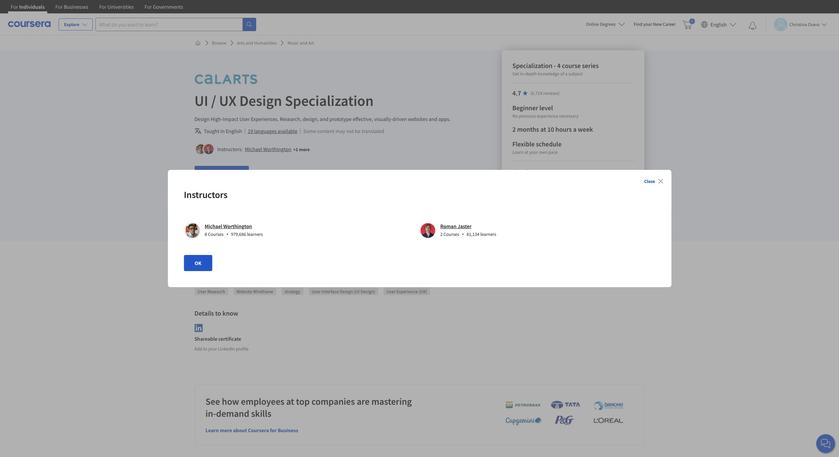 Task type: describe. For each thing, give the bounding box(es) containing it.
enroll inside button
[[205, 170, 219, 177]]

close
[[644, 178, 655, 184]]

view
[[513, 168, 522, 174]]

979,686
[[231, 231, 246, 237]]

may
[[336, 128, 345, 134]]

ok button
[[184, 255, 212, 271]]

mastering
[[372, 395, 412, 407]]

shopping cart: 1 item image
[[683, 18, 695, 29]]

coursera
[[248, 427, 269, 434]]

add
[[195, 346, 202, 352]]

some content may not be translated
[[303, 128, 384, 134]]

0 horizontal spatial design
[[195, 116, 210, 122]]

learners for roman jaster
[[481, 231, 496, 237]]

demand
[[216, 407, 249, 419]]

user for user research
[[198, 289, 206, 295]]

in- inside see how employees at top companies are mastering in-demand skills
[[206, 407, 216, 419]]

your right find
[[644, 21, 652, 27]]

know
[[223, 309, 238, 317]]

california institute of the arts image
[[195, 72, 258, 87]]

reviews)
[[543, 90, 560, 96]]

design high-impact user experiences. research, design, and prototype effective, visually-driven websites and apps.
[[195, 116, 451, 122]]

hours
[[556, 125, 572, 133]]

enroll for free
[[205, 170, 238, 177]]

included with
[[195, 217, 226, 224]]

necessary
[[559, 113, 579, 119]]

roman jaster image
[[204, 144, 214, 154]]

own
[[539, 149, 548, 155]]

jaster
[[458, 223, 472, 230]]

are
[[357, 395, 370, 407]]

english inside button
[[711, 21, 727, 28]]

roman jaster 2 courses • 81,134 learners
[[440, 223, 496, 238]]

arts and humanities
[[237, 40, 277, 46]]

0 vertical spatial michael worthington link
[[245, 146, 292, 152]]

michael inside michael worthington 8 courses • 979,686 learners
[[205, 223, 222, 230]]

+1
[[293, 146, 298, 152]]

0 horizontal spatial english
[[226, 128, 242, 134]]

/
[[211, 91, 216, 110]]

details
[[195, 309, 214, 317]]

a inside specialization - 4 course series get in-depth knowledge of a subject
[[565, 71, 568, 77]]

user interface design (ui design)
[[312, 289, 375, 295]]

your left the 7-
[[306, 169, 315, 175]]

to for know
[[215, 309, 221, 317]]

roman jaster link
[[440, 223, 472, 230]]

day
[[319, 169, 327, 175]]

in
[[221, 128, 225, 134]]

enrolled
[[232, 193, 251, 200]]

english button
[[699, 13, 739, 35]]

1 horizontal spatial michael
[[245, 146, 262, 152]]

for for businesses
[[55, 3, 63, 10]]

browse link
[[209, 37, 229, 49]]

your inside flexible schedule learn at your own pace
[[529, 149, 538, 155]]

8
[[205, 231, 207, 237]]

details to know
[[195, 309, 238, 317]]

start
[[296, 169, 305, 175]]

in- inside specialization - 4 course series get in-depth knowledge of a subject
[[520, 71, 526, 77]]

already
[[214, 193, 231, 200]]

individuals
[[19, 3, 45, 10]]

instructors
[[184, 189, 228, 201]]

apps.
[[439, 116, 451, 122]]

translated
[[362, 128, 384, 134]]

learn more about coursera for business link
[[206, 427, 298, 434]]

courses
[[529, 168, 545, 174]]

michael worthington link inside instructors dialog
[[205, 223, 252, 230]]

and up content
[[320, 116, 329, 122]]

career
[[663, 21, 676, 27]]

experiences.
[[251, 116, 279, 122]]

profile
[[236, 346, 249, 352]]

languages
[[254, 128, 277, 134]]

music and art
[[288, 40, 314, 46]]

banner navigation
[[5, 0, 189, 13]]

ok
[[195, 260, 202, 266]]

view all courses link
[[513, 168, 545, 174]]

roman jaster image
[[421, 223, 435, 238]]

find
[[634, 21, 643, 27]]

for individuals
[[11, 3, 45, 10]]

impact
[[223, 116, 239, 122]]

2 inside roman jaster 2 courses • 81,134 learners
[[440, 231, 443, 237]]

• for jaster
[[462, 231, 464, 238]]

4.7
[[513, 89, 521, 97]]

chat with us image
[[821, 438, 831, 449]]

driven
[[393, 116, 407, 122]]

skills
[[251, 407, 272, 419]]

experience
[[397, 289, 418, 295]]

not
[[346, 128, 354, 134]]

user for user experience (ux)
[[387, 289, 396, 295]]

level
[[540, 104, 553, 112]]

instructors:
[[217, 146, 243, 152]]

full
[[328, 169, 334, 175]]

linkedin
[[218, 346, 235, 352]]

and right arts
[[246, 40, 253, 46]]

1 vertical spatial specialization
[[285, 91, 374, 110]]

michael worthington image
[[196, 144, 206, 154]]

home image
[[195, 40, 201, 46]]

for for try
[[261, 169, 267, 175]]

• for worthington
[[226, 231, 228, 238]]

2 vertical spatial design
[[340, 289, 353, 295]]

with
[[215, 217, 225, 224]]

some
[[303, 128, 316, 134]]

no
[[513, 113, 518, 119]]

content
[[317, 128, 335, 134]]

humanities
[[254, 40, 277, 46]]

all
[[523, 168, 528, 174]]

knowledge
[[538, 71, 560, 77]]

81,134
[[467, 231, 480, 237]]



Task type: vqa. For each thing, say whether or not it's contained in the screenshot.
the View all courses
yes



Task type: locate. For each thing, give the bounding box(es) containing it.
courses for michael
[[208, 231, 224, 237]]

strategy
[[285, 289, 300, 295]]

free
[[228, 170, 238, 177]]

1 vertical spatial to
[[215, 309, 221, 317]]

more left about
[[220, 427, 232, 434]]

None search field
[[96, 18, 256, 31]]

0 vertical spatial design
[[239, 91, 282, 110]]

learners down the coursera plus image
[[247, 231, 263, 237]]

• inside michael worthington 8 courses • 979,686 learners
[[226, 231, 228, 238]]

2 down roman
[[440, 231, 443, 237]]

2 for from the left
[[55, 3, 63, 10]]

close button
[[642, 175, 666, 187]]

more inside instructors: michael worthington +1 more
[[299, 146, 310, 152]]

specialization up depth
[[513, 61, 553, 70]]

for left universities
[[99, 3, 107, 10]]

interface
[[322, 289, 339, 295]]

0 vertical spatial learn
[[513, 149, 524, 155]]

months
[[517, 125, 539, 133]]

0 vertical spatial michael
[[245, 146, 262, 152]]

0 horizontal spatial michael
[[205, 223, 222, 230]]

0 horizontal spatial learn
[[206, 427, 219, 434]]

experience
[[537, 113, 558, 119]]

0 vertical spatial to
[[291, 169, 295, 175]]

-
[[554, 61, 556, 70]]

2 • from the left
[[462, 231, 464, 238]]

research,
[[280, 116, 302, 122]]

0 horizontal spatial to
[[203, 346, 207, 352]]

specialization up design high-impact user experiences. research, design, and prototype effective, visually-driven websites and apps.
[[285, 91, 374, 110]]

enroll right free: at the top left of the page
[[278, 169, 290, 175]]

more right +1
[[299, 146, 310, 152]]

previous
[[519, 113, 536, 119]]

design left high-
[[195, 116, 210, 122]]

at for see how employees at top companies are mastering in-demand skills
[[286, 395, 294, 407]]

a right of
[[565, 71, 568, 77]]

2 horizontal spatial for
[[270, 427, 277, 434]]

learn inside flexible schedule learn at your own pace
[[513, 149, 524, 155]]

1 horizontal spatial worthington
[[263, 146, 292, 152]]

172,214
[[195, 193, 213, 200]]

1 courses from the left
[[208, 231, 224, 237]]

0 horizontal spatial at
[[286, 395, 294, 407]]

user left experience
[[387, 289, 396, 295]]

learn more about coursera for business
[[206, 427, 298, 434]]

learners
[[247, 231, 263, 237], [481, 231, 496, 237]]

user left research
[[198, 289, 206, 295]]

michael worthington link down languages
[[245, 146, 292, 152]]

user
[[240, 116, 250, 122], [198, 289, 206, 295], [312, 289, 321, 295], [387, 289, 396, 295]]

music
[[288, 40, 299, 46]]

roman
[[440, 223, 457, 230]]

(ux)
[[419, 289, 427, 295]]

user for user interface design (ui design)
[[312, 289, 321, 295]]

enroll left free
[[205, 170, 219, 177]]

wireframe
[[253, 289, 273, 295]]

for inside button
[[220, 170, 227, 177]]

1 horizontal spatial to
[[215, 309, 221, 317]]

1 vertical spatial at
[[525, 149, 529, 155]]

0 vertical spatial a
[[565, 71, 568, 77]]

2 months at 10 hours a week
[[513, 125, 593, 133]]

gain
[[228, 273, 241, 281]]

effective,
[[353, 116, 373, 122]]

1 horizontal spatial in-
[[520, 71, 526, 77]]

for for individuals
[[11, 3, 18, 10]]

for for governments
[[145, 3, 152, 10]]

1 vertical spatial worthington
[[223, 223, 252, 230]]

research
[[207, 289, 225, 295]]

your down shareable certificate
[[208, 346, 217, 352]]

0 vertical spatial in-
[[520, 71, 526, 77]]

2 courses from the left
[[444, 231, 459, 237]]

0 horizontal spatial for
[[220, 170, 227, 177]]

0 horizontal spatial courses
[[208, 231, 224, 237]]

172,214 already enrolled
[[195, 193, 251, 200]]

• left '979,686'
[[226, 231, 228, 238]]

business
[[278, 427, 298, 434]]

for left the governments
[[145, 3, 152, 10]]

employees
[[241, 395, 284, 407]]

for for universities
[[99, 3, 107, 10]]

series
[[582, 61, 599, 70]]

at left 10
[[541, 125, 546, 133]]

specialization inside specialization - 4 course series get in-depth knowledge of a subject
[[513, 61, 553, 70]]

michael up 8
[[205, 223, 222, 230]]

0 horizontal spatial a
[[565, 71, 568, 77]]

user up the 19
[[240, 116, 250, 122]]

businesses
[[64, 3, 88, 10]]

to left start
[[291, 169, 295, 175]]

website wireframe
[[237, 289, 273, 295]]

get
[[513, 71, 519, 77]]

1 vertical spatial design
[[195, 116, 210, 122]]

1 vertical spatial michael worthington link
[[205, 223, 252, 230]]

1 learners from the left
[[247, 231, 263, 237]]

specialization - 4 course series get in-depth knowledge of a subject
[[513, 61, 599, 77]]

2 down no
[[513, 125, 516, 133]]

subject
[[569, 71, 583, 77]]

websites
[[408, 116, 428, 122]]

user left "interface"
[[312, 289, 321, 295]]

view all courses
[[513, 168, 545, 174]]

to left know
[[215, 309, 221, 317]]

at
[[541, 125, 546, 133], [525, 149, 529, 155], [286, 395, 294, 407]]

1 vertical spatial more
[[220, 427, 232, 434]]

user experience (ux)
[[387, 289, 427, 295]]

see
[[206, 395, 220, 407]]

about link
[[195, 245, 216, 260]]

english right shopping cart: 1 item icon
[[711, 21, 727, 28]]

for right "try"
[[261, 169, 267, 175]]

1 vertical spatial 2
[[440, 231, 443, 237]]

1 horizontal spatial •
[[462, 231, 464, 238]]

art
[[308, 40, 314, 46]]

1 horizontal spatial specialization
[[513, 61, 553, 70]]

english right in
[[226, 128, 242, 134]]

courses down roman
[[444, 231, 459, 237]]

at for flexible schedule learn at your own pace
[[525, 149, 529, 155]]

in-
[[520, 71, 526, 77], [206, 407, 216, 419]]

0 horizontal spatial 2
[[440, 231, 443, 237]]

1 horizontal spatial a
[[573, 125, 577, 133]]

7-
[[316, 169, 319, 175]]

0 horizontal spatial worthington
[[223, 223, 252, 230]]

courses inside michael worthington 8 courses • 979,686 learners
[[208, 231, 224, 237]]

+1 more button
[[293, 146, 310, 153]]

courses inside roman jaster 2 courses • 81,134 learners
[[444, 231, 459, 237]]

1 • from the left
[[226, 231, 228, 238]]

depth
[[526, 71, 537, 77]]

try
[[254, 169, 261, 175]]

show notifications image
[[749, 22, 757, 30]]

2 learners from the left
[[481, 231, 496, 237]]

at down flexible
[[525, 149, 529, 155]]

user research
[[198, 289, 225, 295]]

3 for from the left
[[99, 3, 107, 10]]

worthington
[[263, 146, 292, 152], [223, 223, 252, 230]]

included
[[195, 217, 214, 224]]

0 horizontal spatial •
[[226, 231, 228, 238]]

to for your
[[203, 346, 207, 352]]

1 vertical spatial a
[[573, 125, 577, 133]]

skills
[[195, 273, 210, 281]]

to right add
[[203, 346, 207, 352]]

1 horizontal spatial enroll
[[278, 169, 290, 175]]

worthington left +1
[[263, 146, 292, 152]]

0 vertical spatial english
[[711, 21, 727, 28]]

0 horizontal spatial in-
[[206, 407, 216, 419]]

2 horizontal spatial to
[[291, 169, 295, 175]]

1 horizontal spatial english
[[711, 21, 727, 28]]

courses for roman
[[444, 231, 459, 237]]

1 horizontal spatial for
[[261, 169, 267, 175]]

design left (ui on the left bottom
[[340, 289, 353, 295]]

0 horizontal spatial learners
[[247, 231, 263, 237]]

instructors dialog
[[168, 170, 672, 287]]

michael worthington link
[[245, 146, 292, 152], [205, 223, 252, 230]]

in- right get
[[520, 71, 526, 77]]

enroll
[[278, 169, 290, 175], [205, 170, 219, 177]]

2 horizontal spatial at
[[541, 125, 546, 133]]

1 vertical spatial michael
[[205, 223, 222, 230]]

4 for from the left
[[145, 3, 152, 10]]

music and art link
[[285, 37, 317, 49]]

learners for michael worthington
[[247, 231, 263, 237]]

beginner
[[513, 104, 538, 112]]

2
[[513, 125, 516, 133], [440, 231, 443, 237]]

(ui
[[354, 289, 360, 295]]

0 horizontal spatial specialization
[[285, 91, 374, 110]]

0 horizontal spatial enroll
[[205, 170, 219, 177]]

for left business
[[270, 427, 277, 434]]

free:
[[268, 169, 278, 175]]

worthington inside michael worthington 8 courses • 979,686 learners
[[223, 223, 252, 230]]

1 vertical spatial english
[[226, 128, 242, 134]]

design up the experiences.
[[239, 91, 282, 110]]

flexible
[[513, 140, 535, 148]]

19 languages available button
[[248, 127, 298, 135]]

add to your linkedin profile
[[195, 346, 249, 352]]

coursera plus image
[[226, 219, 267, 223]]

your left own
[[529, 149, 538, 155]]

about
[[199, 249, 212, 256]]

design)
[[361, 289, 375, 295]]

for left businesses
[[55, 3, 63, 10]]

• inside roman jaster 2 courses • 81,134 learners
[[462, 231, 464, 238]]

learners right 81,134
[[481, 231, 496, 237]]

companies
[[312, 395, 355, 407]]

ui
[[195, 91, 208, 110]]

new
[[653, 21, 662, 27]]

(6,724 reviews)
[[531, 90, 560, 96]]

coursera enterprise logos image
[[495, 400, 629, 429]]

arts
[[237, 40, 245, 46]]

shareable
[[195, 335, 217, 342]]

learn down demand
[[206, 427, 219, 434]]

at inside flexible schedule learn at your own pace
[[525, 149, 529, 155]]

about
[[233, 427, 247, 434]]

19
[[248, 128, 253, 134]]

0 vertical spatial worthington
[[263, 146, 292, 152]]

browse
[[212, 40, 226, 46]]

for for enroll
[[220, 170, 227, 177]]

1 horizontal spatial more
[[299, 146, 310, 152]]

michael down the 19
[[245, 146, 262, 152]]

ui / ux design specialization
[[195, 91, 374, 110]]

coursera image
[[8, 19, 51, 30]]

1 for from the left
[[11, 3, 18, 10]]

• down "jaster"
[[462, 231, 464, 238]]

free
[[348, 169, 356, 175]]

0 vertical spatial specialization
[[513, 61, 553, 70]]

try for free: enroll to start your 7-day full access free trial
[[254, 169, 365, 175]]

1 horizontal spatial learn
[[513, 149, 524, 155]]

courses right 8
[[208, 231, 224, 237]]

learn down flexible
[[513, 149, 524, 155]]

1 horizontal spatial 2
[[513, 125, 516, 133]]

2 vertical spatial at
[[286, 395, 294, 407]]

beginner level no previous experience necessary
[[513, 104, 579, 119]]

skills you'll gain
[[195, 273, 241, 281]]

1 horizontal spatial design
[[239, 91, 282, 110]]

more
[[299, 146, 310, 152], [220, 427, 232, 434]]

ux
[[219, 91, 237, 110]]

you'll
[[211, 273, 227, 281]]

michael worthington link up '979,686'
[[205, 223, 252, 230]]

2 horizontal spatial design
[[340, 289, 353, 295]]

in- left the how
[[206, 407, 216, 419]]

prototype
[[330, 116, 352, 122]]

1 horizontal spatial at
[[525, 149, 529, 155]]

for left free
[[220, 170, 227, 177]]

learners inside roman jaster 2 courses • 81,134 learners
[[481, 231, 496, 237]]

0 vertical spatial more
[[299, 146, 310, 152]]

a left week
[[573, 125, 577, 133]]

english
[[711, 21, 727, 28], [226, 128, 242, 134]]

0 horizontal spatial more
[[220, 427, 232, 434]]

worthington up '979,686'
[[223, 223, 252, 230]]

1 horizontal spatial courses
[[444, 231, 459, 237]]

2 vertical spatial to
[[203, 346, 207, 352]]

at inside see how employees at top companies are mastering in-demand skills
[[286, 395, 294, 407]]

and left apps.
[[429, 116, 437, 122]]

1 horizontal spatial learners
[[481, 231, 496, 237]]

learners inside michael worthington 8 courses • 979,686 learners
[[247, 231, 263, 237]]

0 vertical spatial 2
[[513, 125, 516, 133]]

at left top
[[286, 395, 294, 407]]

specialization
[[513, 61, 553, 70], [285, 91, 374, 110]]

1 vertical spatial in-
[[206, 407, 216, 419]]

schedule
[[536, 140, 562, 148]]

to
[[291, 169, 295, 175], [215, 309, 221, 317], [203, 346, 207, 352]]

michael worthington image
[[185, 223, 200, 238]]

and left art
[[300, 40, 307, 46]]

see how employees at top companies are mastering in-demand skills
[[206, 395, 412, 419]]

0 vertical spatial at
[[541, 125, 546, 133]]

1 vertical spatial learn
[[206, 427, 219, 434]]

universities
[[108, 3, 134, 10]]

for left individuals
[[11, 3, 18, 10]]



